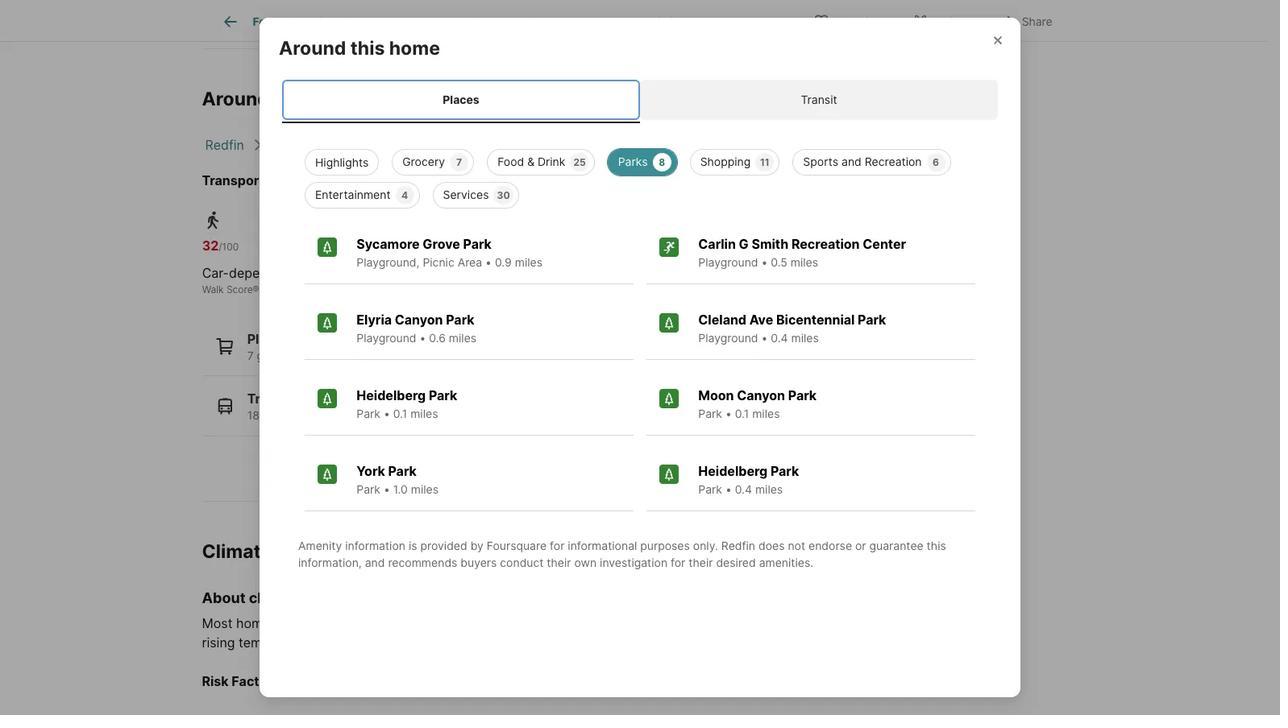Task type: describe. For each thing, give the bounding box(es) containing it.
impacted
[[574, 616, 631, 632]]

bikeable
[[538, 265, 589, 281]]

• inside heidelberg park park • 0.1 miles
[[384, 407, 390, 421]]

share
[[1022, 14, 1052, 28]]

sale & tax history tab
[[507, 2, 637, 41]]

by inside amenity information is provided by foursquare for informational purposes only. redfin does not endorse or guarantee this information, and recommends buyers conduct their own investigation for their desired amenities.
[[470, 539, 484, 553]]

/100 for 27
[[360, 241, 380, 253]]

4124
[[331, 172, 362, 188]]

favorite button
[[800, 4, 892, 37]]

somewhat bikeable bike score ®
[[470, 265, 589, 296]]

entertainment
[[315, 188, 391, 201]]

some
[[313, 616, 346, 632]]

moon
[[698, 387, 734, 404]]

climate risks
[[202, 541, 320, 563]]

property details tab
[[385, 2, 507, 41]]

canyon for elyria
[[395, 312, 443, 328]]

schools
[[656, 15, 700, 28]]

around inside around this home element
[[279, 37, 346, 60]]

4
[[401, 189, 408, 201]]

transit 182, 251, 81, 90, 94
[[247, 391, 350, 423]]

81,
[[297, 409, 312, 423]]

or
[[855, 539, 866, 553]]

mount
[[453, 137, 492, 153]]

0.4 inside cleland ave bicentennial park playground • 0.4 miles
[[771, 331, 788, 345]]

and left may
[[500, 616, 523, 632]]

heidelberg park park • 0.4 miles
[[698, 463, 799, 496]]

1 vertical spatial home
[[312, 88, 363, 110]]

• inside cleland ave bicentennial park playground • 0.4 miles
[[761, 331, 768, 345]]

® for transit
[[404, 284, 411, 296]]

sycamore
[[357, 236, 420, 252]]

1 vertical spatial risks
[[305, 590, 339, 607]]

about
[[202, 590, 246, 607]]

park up only.
[[698, 483, 722, 496]]

score for some
[[378, 284, 404, 296]]

and inside amenity information is provided by foursquare for informational purposes only. redfin does not endorse or guarantee this information, and recommends buyers conduct their own investigation for their desired amenities.
[[365, 556, 385, 570]]

sale
[[526, 15, 549, 28]]

1 their from the left
[[547, 556, 571, 570]]

30
[[497, 189, 510, 201]]

tab list containing feed
[[202, 0, 732, 41]]

sale & tax history
[[526, 15, 619, 28]]

15
[[470, 238, 484, 254]]

• inside the heidelberg park park • 0.4 miles
[[725, 483, 732, 496]]

0.6
[[429, 331, 446, 345]]

® for bikeable
[[518, 284, 524, 296]]

miles inside cleland ave bicentennial park playground • 0.4 miles
[[791, 331, 819, 345]]

transportation near 4124 sea view ln
[[202, 172, 442, 188]]

elyria canyon park playground • 0.6 miles
[[357, 312, 477, 345]]

sycamore grove park playground, picnic area • 0.9 miles
[[357, 236, 543, 269]]

feed link
[[220, 12, 280, 31]]

0.1 inside moon canyon park park • 0.1 miles
[[735, 407, 749, 421]]

history
[[582, 15, 619, 28]]

property details
[[404, 15, 489, 28]]

center
[[863, 236, 906, 252]]

0 vertical spatial for
[[550, 539, 565, 553]]

home inside dialog
[[389, 37, 440, 60]]

near
[[299, 172, 328, 188]]

information
[[345, 539, 405, 553]]

by inside most homes have some risk of natural disasters, and may be impacted by climate change due to rising temperatures and sea levels.
[[635, 616, 650, 632]]

amenities.
[[759, 556, 813, 570]]

food & drink 25
[[497, 155, 586, 168]]

x-
[[935, 14, 946, 28]]

miles inside the elyria canyon park playground • 0.6 miles
[[449, 331, 477, 345]]

investigation
[[600, 556, 668, 570]]

buyers
[[461, 556, 497, 570]]

park down cleland ave bicentennial park playground • 0.4 miles
[[788, 387, 817, 404]]

restaurants,
[[330, 349, 394, 363]]

grocery
[[402, 155, 445, 168]]

park inside sycamore grove park playground, picnic area • 0.9 miles
[[463, 236, 492, 252]]

risk
[[350, 616, 372, 632]]

grove
[[423, 236, 460, 252]]

park inside the elyria canyon park playground • 0.6 miles
[[446, 312, 474, 328]]

0 vertical spatial this
[[350, 37, 385, 60]]

transit inside some transit transit score ®
[[344, 284, 375, 296]]

0 vertical spatial climate
[[249, 590, 301, 607]]

park right 94
[[357, 407, 380, 421]]

11
[[760, 156, 770, 168]]

6
[[933, 156, 939, 168]]

car-
[[202, 265, 229, 281]]

rising
[[202, 635, 235, 651]]

canyon for moon
[[737, 387, 785, 404]]

cleland ave bicentennial park playground • 0.4 miles
[[698, 312, 886, 345]]

los angeles link
[[353, 137, 427, 153]]

score for car-
[[226, 284, 253, 296]]

0.4 inside the heidelberg park park • 0.4 miles
[[735, 483, 752, 496]]

out
[[946, 14, 965, 28]]

sea
[[350, 635, 372, 651]]

transit tab
[[640, 80, 998, 120]]

list box inside around this home dialog
[[292, 142, 988, 209]]

is
[[409, 539, 417, 553]]

redfin inside amenity information is provided by foursquare for informational purposes only. redfin does not endorse or guarantee this information, and recommends buyers conduct their own investigation for their desired amenities.
[[721, 539, 755, 553]]

32 /100
[[202, 238, 239, 254]]

27 /100
[[344, 238, 380, 254]]

/100 for 32
[[219, 241, 239, 253]]

moon canyon park park • 0.1 miles
[[698, 387, 817, 421]]

tax
[[562, 15, 579, 28]]

251,
[[273, 409, 294, 423]]

have
[[281, 616, 310, 632]]

drink
[[538, 155, 565, 168]]

ln
[[427, 172, 442, 188]]

transit for transit
[[801, 93, 837, 107]]

playground inside carlin g smith recreation center playground • 0.5 miles
[[698, 255, 758, 269]]

• inside sycamore grove park playground, picnic area • 0.9 miles
[[485, 255, 492, 269]]

this inside amenity information is provided by foursquare for informational purposes only. redfin does not endorse or guarantee this information, and recommends buyers conduct their own investigation for their desired amenities.
[[927, 539, 946, 553]]

22
[[313, 349, 327, 363]]

sea
[[365, 172, 389, 188]]

0 vertical spatial redfin
[[205, 137, 244, 153]]

places tab
[[282, 80, 640, 120]]

amenity
[[298, 539, 342, 553]]

only.
[[693, 539, 718, 553]]

climate inside most homes have some risk of natural disasters, and may be impacted by climate change due to rising temperatures and sea levels.
[[653, 616, 697, 632]]

x-out
[[935, 14, 965, 28]]

may
[[526, 616, 552, 632]]

94
[[335, 409, 350, 423]]

0.9
[[495, 255, 512, 269]]

services 30
[[443, 188, 510, 201]]

share button
[[986, 4, 1066, 37]]

places for places 7 groceries, 22 restaurants, 8 parks
[[247, 331, 289, 347]]

x-out button
[[899, 4, 979, 37]]

cleland
[[698, 312, 746, 328]]

and down some
[[324, 635, 347, 651]]

property
[[404, 15, 450, 28]]

somewhat
[[470, 265, 534, 281]]

0 horizontal spatial this
[[273, 88, 308, 110]]

york
[[357, 463, 385, 479]]

walk
[[202, 284, 224, 296]]



Task type: vqa. For each thing, say whether or not it's contained in the screenshot.


Task type: locate. For each thing, give the bounding box(es) containing it.
and inside list box
[[842, 155, 862, 168]]

• inside the elyria canyon park playground • 0.6 miles
[[420, 331, 426, 345]]

2 horizontal spatial this
[[927, 539, 946, 553]]

0 horizontal spatial &
[[527, 155, 534, 168]]

1 vertical spatial redfin
[[721, 539, 755, 553]]

/100 for 15
[[484, 241, 504, 253]]

guarantee
[[869, 539, 924, 553]]

25
[[573, 156, 586, 168]]

recreation right smith
[[792, 236, 860, 252]]

sports
[[803, 155, 838, 168]]

1 horizontal spatial home
[[389, 37, 440, 60]]

1 horizontal spatial this
[[350, 37, 385, 60]]

around down overview
[[279, 37, 346, 60]]

recommends
[[388, 556, 457, 570]]

transit inside tab
[[801, 93, 837, 107]]

• left 1.0
[[384, 483, 390, 496]]

miles up the heidelberg park park • 0.4 miles
[[752, 407, 780, 421]]

their down only.
[[689, 556, 713, 570]]

0 horizontal spatial by
[[470, 539, 484, 553]]

8
[[659, 156, 665, 168], [397, 349, 404, 363]]

1 vertical spatial places
[[247, 331, 289, 347]]

playground inside cleland ave bicentennial park playground • 0.4 miles
[[698, 331, 758, 345]]

this up the california
[[273, 88, 308, 110]]

® inside car-dependent walk score ®
[[253, 284, 259, 296]]

risks up some
[[305, 590, 339, 607]]

® down transit
[[404, 284, 411, 296]]

tab list
[[202, 0, 732, 41], [279, 77, 1001, 123]]

transit down some
[[344, 284, 375, 296]]

view
[[392, 172, 424, 188]]

0 horizontal spatial transit
[[247, 391, 291, 407]]

park down moon canyon park park • 0.1 miles
[[771, 463, 799, 479]]

2 vertical spatial transit
[[247, 391, 291, 407]]

canyon right moon
[[737, 387, 785, 404]]

® inside some transit transit score ®
[[404, 284, 411, 296]]

0 vertical spatial risks
[[276, 541, 320, 563]]

2 vertical spatial this
[[927, 539, 946, 553]]

• left 0.6
[[420, 331, 426, 345]]

1 horizontal spatial places
[[443, 93, 479, 107]]

2 horizontal spatial score
[[492, 284, 518, 296]]

for right foursquare
[[550, 539, 565, 553]]

climate
[[202, 541, 272, 563]]

levels.
[[376, 635, 414, 651]]

0 vertical spatial around this home
[[279, 37, 440, 60]]

1 vertical spatial heidelberg
[[698, 463, 768, 479]]

not
[[788, 539, 805, 553]]

score for somewhat
[[492, 284, 518, 296]]

area
[[458, 255, 482, 269]]

0 vertical spatial 7
[[456, 156, 462, 168]]

heidelberg park park • 0.1 miles
[[357, 387, 457, 421]]

park up 1.0
[[388, 463, 417, 479]]

list box containing grocery
[[292, 142, 988, 209]]

1 horizontal spatial their
[[689, 556, 713, 570]]

0.4 up desired
[[735, 483, 752, 496]]

1 horizontal spatial by
[[635, 616, 650, 632]]

home down property on the left
[[389, 37, 440, 60]]

playground down cleland
[[698, 331, 758, 345]]

transit inside transit 182, 251, 81, 90, 94
[[247, 391, 291, 407]]

miles inside moon canyon park park • 0.1 miles
[[752, 407, 780, 421]]

0 horizontal spatial climate
[[249, 590, 301, 607]]

0.1 up the heidelberg park park • 0.4 miles
[[735, 407, 749, 421]]

0 vertical spatial &
[[552, 15, 559, 28]]

• inside moon canyon park park • 0.1 miles
[[725, 407, 732, 421]]

heidelberg inside the heidelberg park park • 0.4 miles
[[698, 463, 768, 479]]

& for food
[[527, 155, 534, 168]]

most homes have some risk of natural disasters, and may be impacted by climate change due to rising temperatures and sea levels.
[[202, 616, 788, 651]]

1 vertical spatial around this home
[[202, 88, 363, 110]]

• inside york park park • 1.0 miles
[[384, 483, 390, 496]]

heidelberg for heidelberg park park • 0.4 miles
[[698, 463, 768, 479]]

2 horizontal spatial transit
[[801, 93, 837, 107]]

0 vertical spatial 0.4
[[771, 331, 788, 345]]

1 horizontal spatial 0.1
[[735, 407, 749, 421]]

score down somewhat
[[492, 284, 518, 296]]

tab list inside around this home dialog
[[279, 77, 1001, 123]]

around this home dialog
[[260, 18, 1020, 698]]

by right impacted
[[635, 616, 650, 632]]

transit
[[382, 265, 421, 281]]

1 /100 from the left
[[219, 241, 239, 253]]

york park park • 1.0 miles
[[357, 463, 439, 496]]

1 horizontal spatial 8
[[659, 156, 665, 168]]

groceries,
[[257, 349, 310, 363]]

ave
[[749, 312, 773, 328]]

recreation inside list box
[[865, 155, 922, 168]]

places up groceries,
[[247, 331, 289, 347]]

by
[[470, 539, 484, 553], [635, 616, 650, 632]]

feed
[[253, 15, 280, 28]]

g
[[739, 236, 749, 252]]

1 horizontal spatial score
[[378, 284, 404, 296]]

miles inside york park park • 1.0 miles
[[411, 483, 439, 496]]

® inside somewhat bikeable bike score ®
[[518, 284, 524, 296]]

score inside car-dependent walk score ®
[[226, 284, 253, 296]]

transportation
[[202, 172, 296, 188]]

overview tab
[[298, 2, 385, 41]]

this right "guarantee"
[[927, 539, 946, 553]]

0 horizontal spatial ®
[[253, 284, 259, 296]]

tab list containing places
[[279, 77, 1001, 123]]

miles right 1.0
[[411, 483, 439, 496]]

overview
[[317, 15, 367, 28]]

8 inside places 7 groceries, 22 restaurants, 8 parks
[[397, 349, 404, 363]]

1 horizontal spatial &
[[552, 15, 559, 28]]

playground down elyria
[[357, 331, 416, 345]]

their
[[547, 556, 571, 570], [689, 556, 713, 570]]

/100 inside 32 /100
[[219, 241, 239, 253]]

1 horizontal spatial recreation
[[865, 155, 922, 168]]

home up los
[[312, 88, 363, 110]]

1 vertical spatial for
[[671, 556, 685, 570]]

for down purposes
[[671, 556, 685, 570]]

miles inside sycamore grove park playground, picnic area • 0.9 miles
[[515, 255, 543, 269]]

playground inside the elyria canyon park playground • 0.6 miles
[[357, 331, 416, 345]]

0 horizontal spatial redfin
[[205, 137, 244, 153]]

1 vertical spatial around
[[202, 88, 269, 110]]

redfin up transportation
[[205, 137, 244, 153]]

1 vertical spatial 8
[[397, 349, 404, 363]]

score right walk
[[226, 284, 253, 296]]

1 0.1 from the left
[[393, 407, 407, 421]]

around up 'redfin' link
[[202, 88, 269, 110]]

2 ® from the left
[[404, 284, 411, 296]]

1 vertical spatial 0.4
[[735, 483, 752, 496]]

90,
[[315, 409, 332, 423]]

heidelberg down restaurants,
[[357, 387, 426, 404]]

park down york at left bottom
[[357, 483, 380, 496]]

1 horizontal spatial 7
[[456, 156, 462, 168]]

risks up about climate risks
[[276, 541, 320, 563]]

miles down parks
[[410, 407, 438, 421]]

/100 inside 27 /100
[[360, 241, 380, 253]]

0 horizontal spatial 0.4
[[735, 483, 752, 496]]

angeles
[[379, 137, 427, 153]]

& for sale
[[552, 15, 559, 28]]

around this home down overview
[[279, 37, 440, 60]]

park up "area" at the left top of page
[[463, 236, 492, 252]]

redfin up desired
[[721, 539, 755, 553]]

2 0.1 from the left
[[735, 407, 749, 421]]

1 vertical spatial recreation
[[792, 236, 860, 252]]

transit for transit 182, 251, 81, 90, 94
[[247, 391, 291, 407]]

recreation left 6 at top right
[[865, 155, 922, 168]]

redfin link
[[205, 137, 244, 153]]

highlights
[[315, 155, 369, 169]]

1 horizontal spatial climate
[[653, 616, 697, 632]]

® down dependent
[[253, 284, 259, 296]]

® for dependent
[[253, 284, 259, 296]]

0 horizontal spatial around
[[202, 88, 269, 110]]

california
[[270, 137, 327, 153]]

0 horizontal spatial 0.1
[[393, 407, 407, 421]]

information,
[[298, 556, 362, 570]]

los
[[353, 137, 375, 153]]

1 horizontal spatial redfin
[[721, 539, 755, 553]]

heidelberg down moon canyon park park • 0.1 miles
[[698, 463, 768, 479]]

1 vertical spatial by
[[635, 616, 650, 632]]

food
[[497, 155, 524, 168]]

amenity information is provided by foursquare for informational purposes only. redfin does not endorse or guarantee this information, and recommends buyers conduct their own investigation for their desired amenities.
[[298, 539, 946, 570]]

0.1
[[393, 407, 407, 421], [735, 407, 749, 421]]

1 vertical spatial canyon
[[737, 387, 785, 404]]

0 horizontal spatial 7
[[247, 349, 254, 363]]

score down transit
[[378, 284, 404, 296]]

heidelberg inside heidelberg park park • 0.1 miles
[[357, 387, 426, 404]]

0.5
[[771, 255, 787, 269]]

& inside list box
[[527, 155, 534, 168]]

car-dependent walk score ®
[[202, 265, 295, 296]]

• left 0.5
[[761, 255, 768, 269]]

home
[[389, 37, 440, 60], [312, 88, 363, 110]]

8 right parks
[[659, 156, 665, 168]]

around this home inside dialog
[[279, 37, 440, 60]]

miles right 0.5
[[791, 255, 818, 269]]

32
[[202, 238, 219, 254]]

miles up does at the right
[[755, 483, 783, 496]]

® down somewhat
[[518, 284, 524, 296]]

by up buyers
[[470, 539, 484, 553]]

miles down bicentennial
[[791, 331, 819, 345]]

list box
[[292, 142, 988, 209]]

2 horizontal spatial ®
[[518, 284, 524, 296]]

miles inside carlin g smith recreation center playground • 0.5 miles
[[791, 255, 818, 269]]

canyon inside the elyria canyon park playground • 0.6 miles
[[395, 312, 443, 328]]

around this home up the california
[[202, 88, 363, 110]]

• down ave
[[761, 331, 768, 345]]

schools tab
[[637, 2, 719, 41]]

1 vertical spatial this
[[273, 88, 308, 110]]

& left tax
[[552, 15, 559, 28]]

places inside tab
[[443, 93, 479, 107]]

canyon
[[395, 312, 443, 328], [737, 387, 785, 404]]

8 inside list box
[[659, 156, 665, 168]]

1 ® from the left
[[253, 284, 259, 296]]

places for places
[[443, 93, 479, 107]]

7 inside places 7 groceries, 22 restaurants, 8 parks
[[247, 349, 254, 363]]

bicentennial
[[776, 312, 855, 328]]

0 vertical spatial 8
[[659, 156, 665, 168]]

1 vertical spatial 7
[[247, 349, 254, 363]]

0 vertical spatial around
[[279, 37, 346, 60]]

recreation
[[865, 155, 922, 168], [792, 236, 860, 252]]

1 horizontal spatial ®
[[404, 284, 411, 296]]

0 vertical spatial heidelberg
[[357, 387, 426, 404]]

places
[[443, 93, 479, 107], [247, 331, 289, 347]]

0.4 down ave
[[771, 331, 788, 345]]

/100
[[219, 241, 239, 253], [360, 241, 380, 253], [484, 241, 504, 253]]

score inside somewhat bikeable bike score ®
[[492, 284, 518, 296]]

0.1 right 94
[[393, 407, 407, 421]]

due
[[749, 616, 773, 632]]

mount washington link
[[453, 137, 567, 153]]

conduct
[[500, 556, 544, 570]]

0 horizontal spatial for
[[550, 539, 565, 553]]

1 score from the left
[[226, 284, 253, 296]]

parks
[[407, 349, 436, 363]]

0 horizontal spatial recreation
[[792, 236, 860, 252]]

7 inside list box
[[456, 156, 462, 168]]

2 horizontal spatial /100
[[484, 241, 504, 253]]

15 /100
[[470, 238, 504, 254]]

homes
[[236, 616, 277, 632]]

change
[[701, 616, 746, 632]]

park down parks
[[429, 387, 457, 404]]

• right 94
[[384, 407, 390, 421]]

8 left parks
[[397, 349, 404, 363]]

0 horizontal spatial places
[[247, 331, 289, 347]]

miles inside the heidelberg park park • 0.4 miles
[[755, 483, 783, 496]]

around this home element
[[279, 18, 459, 60]]

temperatures
[[239, 635, 320, 651]]

0 horizontal spatial heidelberg
[[357, 387, 426, 404]]

park down bike
[[446, 312, 474, 328]]

climate
[[249, 590, 301, 607], [653, 616, 697, 632]]

1 horizontal spatial canyon
[[737, 387, 785, 404]]

canyon up 0.6
[[395, 312, 443, 328]]

favorite
[[836, 14, 879, 28]]

3 /100 from the left
[[484, 241, 504, 253]]

purposes
[[640, 539, 690, 553]]

sports and recreation
[[803, 155, 922, 168]]

3 ® from the left
[[518, 284, 524, 296]]

natural
[[391, 616, 433, 632]]

0 vertical spatial by
[[470, 539, 484, 553]]

places inside places 7 groceries, 22 restaurants, 8 parks
[[247, 331, 289, 347]]

& down washington
[[527, 155, 534, 168]]

mount washington
[[453, 137, 567, 153]]

0 horizontal spatial score
[[226, 284, 253, 296]]

1 horizontal spatial heidelberg
[[698, 463, 768, 479]]

los angeles
[[353, 137, 427, 153]]

miles inside heidelberg park park • 0.1 miles
[[410, 407, 438, 421]]

1 vertical spatial tab list
[[279, 77, 1001, 123]]

0 horizontal spatial 8
[[397, 349, 404, 363]]

1 horizontal spatial transit
[[344, 284, 375, 296]]

playground
[[698, 255, 758, 269], [357, 331, 416, 345], [698, 331, 758, 345]]

own
[[574, 556, 597, 570]]

1 vertical spatial transit
[[344, 284, 375, 296]]

and down information
[[365, 556, 385, 570]]

0 vertical spatial canyon
[[395, 312, 443, 328]]

• up desired
[[725, 483, 732, 496]]

7 down the mount
[[456, 156, 462, 168]]

• left 0.9 on the left top of the page
[[485, 255, 492, 269]]

0 vertical spatial recreation
[[865, 155, 922, 168]]

2 score from the left
[[378, 284, 404, 296]]

0 horizontal spatial their
[[547, 556, 571, 570]]

0 horizontal spatial home
[[312, 88, 363, 110]]

details
[[454, 15, 489, 28]]

1 horizontal spatial /100
[[360, 241, 380, 253]]

their left own
[[547, 556, 571, 570]]

0 vertical spatial tab list
[[202, 0, 732, 41]]

miles right 0.6
[[449, 331, 477, 345]]

0.1 inside heidelberg park park • 0.1 miles
[[393, 407, 407, 421]]

/100 up 0.9 on the left top of the page
[[484, 241, 504, 253]]

climate up homes
[[249, 590, 301, 607]]

dependent
[[229, 265, 295, 281]]

and right sports
[[842, 155, 862, 168]]

park
[[463, 236, 492, 252], [446, 312, 474, 328], [858, 312, 886, 328], [429, 387, 457, 404], [788, 387, 817, 404], [357, 407, 380, 421], [698, 407, 722, 421], [388, 463, 417, 479], [771, 463, 799, 479], [357, 483, 380, 496], [698, 483, 722, 496]]

0 vertical spatial transit
[[801, 93, 837, 107]]

0 vertical spatial places
[[443, 93, 479, 107]]

transit up sports
[[801, 93, 837, 107]]

park right bicentennial
[[858, 312, 886, 328]]

this down overview
[[350, 37, 385, 60]]

/100 inside 15 /100
[[484, 241, 504, 253]]

informational
[[568, 539, 637, 553]]

heidelberg for heidelberg park park • 0.1 miles
[[357, 387, 426, 404]]

2 /100 from the left
[[360, 241, 380, 253]]

canyon inside moon canyon park park • 0.1 miles
[[737, 387, 785, 404]]

playground down carlin
[[698, 255, 758, 269]]

around this home
[[279, 37, 440, 60], [202, 88, 363, 110]]

park inside cleland ave bicentennial park playground • 0.4 miles
[[858, 312, 886, 328]]

disasters,
[[437, 616, 496, 632]]

& inside sale & tax history "tab"
[[552, 15, 559, 28]]

park down moon
[[698, 407, 722, 421]]

/100 up playground,
[[360, 241, 380, 253]]

3 score from the left
[[492, 284, 518, 296]]

1 vertical spatial &
[[527, 155, 534, 168]]

•
[[485, 255, 492, 269], [761, 255, 768, 269], [420, 331, 426, 345], [761, 331, 768, 345], [384, 407, 390, 421], [725, 407, 732, 421], [384, 483, 390, 496], [725, 483, 732, 496]]

climate left change
[[653, 616, 697, 632]]

to
[[776, 616, 788, 632]]

1 horizontal spatial for
[[671, 556, 685, 570]]

0 horizontal spatial canyon
[[395, 312, 443, 328]]

• down moon
[[725, 407, 732, 421]]

places 7 groceries, 22 restaurants, 8 parks
[[247, 331, 436, 363]]

most
[[202, 616, 233, 632]]

places up the mount
[[443, 93, 479, 107]]

182,
[[247, 409, 269, 423]]

1 horizontal spatial 0.4
[[771, 331, 788, 345]]

0 vertical spatial home
[[389, 37, 440, 60]]

score inside some transit transit score ®
[[378, 284, 404, 296]]

miles right 0.9 on the left top of the page
[[515, 255, 543, 269]]

1 vertical spatial climate
[[653, 616, 697, 632]]

transit up 182, at the left bottom of the page
[[247, 391, 291, 407]]

• inside carlin g smith recreation center playground • 0.5 miles
[[761, 255, 768, 269]]

0 horizontal spatial /100
[[219, 241, 239, 253]]

1 horizontal spatial around
[[279, 37, 346, 60]]

some transit transit score ®
[[344, 265, 421, 296]]

7 left groceries,
[[247, 349, 254, 363]]

2 their from the left
[[689, 556, 713, 570]]

washington
[[496, 137, 567, 153]]

/100 up car-
[[219, 241, 239, 253]]

recreation inside carlin g smith recreation center playground • 0.5 miles
[[792, 236, 860, 252]]



